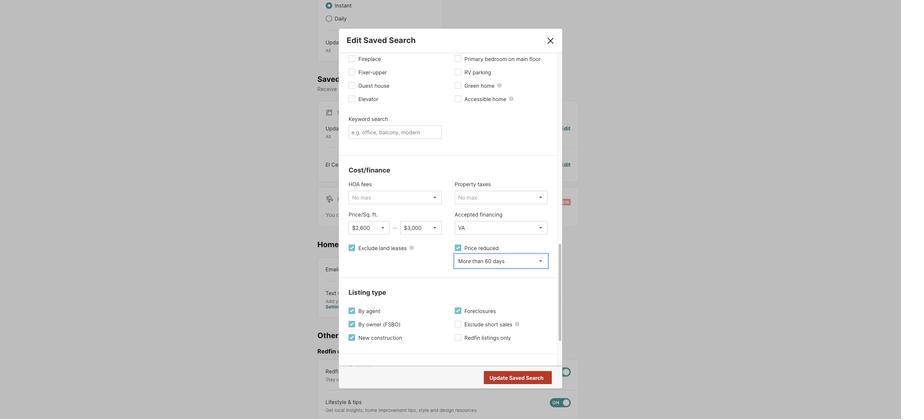 Task type: locate. For each thing, give the bounding box(es) containing it.
exclude left land
[[358, 245, 378, 252]]

price reduced
[[465, 245, 499, 252]]

0 horizontal spatial your
[[336, 299, 345, 304]]

redfin down other in the bottom of the page
[[317, 349, 336, 356]]

receive
[[317, 86, 337, 93]]

redfin inside redfin news stay up to date on redfin's tools and features, how to buy or sell a home, and connect with an agent.
[[326, 369, 341, 375]]

list box up you can create saved searches while searching for rentals .
[[349, 191, 442, 204]]

1 vertical spatial for
[[337, 196, 348, 203]]

(sms)
[[338, 290, 353, 297]]

0 horizontal spatial on
[[360, 377, 365, 383]]

0 vertical spatial on
[[509, 56, 515, 62]]

1 horizontal spatial and
[[430, 408, 438, 414]]

main
[[516, 56, 528, 62]]

add
[[326, 299, 334, 304]]

by left owner
[[358, 322, 365, 328]]

exclude down the foreclosures at right
[[465, 322, 484, 328]]

1 vertical spatial edit
[[561, 126, 571, 132]]

search inside dialog
[[372, 116, 388, 122]]

on right based
[[403, 86, 409, 93]]

fireplace
[[358, 56, 381, 62]]

update types all down for sale
[[326, 126, 359, 140]]

based
[[387, 86, 402, 93]]

text
[[326, 290, 336, 297]]

redfin
[[465, 335, 480, 342], [317, 349, 336, 356], [326, 369, 341, 375]]

0 vertical spatial edit button
[[561, 125, 571, 140]]

in
[[379, 299, 383, 304]]

for rent
[[337, 196, 363, 203]]

0 horizontal spatial search
[[389, 35, 416, 45]]

financing
[[480, 212, 503, 218]]

e.g. office, balcony, modern text field
[[352, 129, 439, 136]]

1 horizontal spatial on
[[403, 86, 409, 93]]

how
[[427, 377, 436, 383]]

0 vertical spatial exclude
[[358, 245, 378, 252]]

1 vertical spatial on
[[403, 86, 409, 93]]

home up accessible home
[[481, 83, 495, 89]]

for for for rent
[[337, 196, 348, 203]]

2 horizontal spatial and
[[485, 377, 493, 383]]

by left the agent
[[358, 308, 365, 315]]

exclude for exclude short sales
[[465, 322, 484, 328]]

update
[[326, 39, 344, 46], [326, 126, 344, 132], [490, 375, 508, 382]]

add your phone number in
[[326, 299, 384, 304]]

1 for from the top
[[337, 110, 348, 116]]

account settings link
[[326, 299, 403, 310]]

accepted financing
[[455, 212, 503, 218]]

search
[[389, 35, 416, 45], [526, 375, 544, 382]]

0 vertical spatial search
[[448, 86, 464, 93]]

home right accessible
[[493, 96, 506, 102]]

home inside lifestyle & tips get local insights, home improvement tips, style and design resources.
[[365, 408, 377, 414]]

ft.
[[372, 212, 378, 218]]

your inside saved searches receive timely notifications based on your preferred search filters.
[[411, 86, 422, 93]]

edit
[[347, 35, 362, 45], [561, 126, 571, 132], [561, 162, 571, 168]]

on inside redfin news stay up to date on redfin's tools and features, how to buy or sell a home, and connect with an agent.
[[360, 377, 365, 383]]

1
[[362, 162, 364, 168]]

1 vertical spatial all
[[326, 134, 331, 140]]

0 vertical spatial for
[[337, 110, 348, 116]]

guest
[[358, 83, 373, 89]]

search inside 'button'
[[526, 375, 544, 382]]

0 horizontal spatial exclude
[[358, 245, 378, 252]]

create
[[347, 212, 362, 219]]

update saved search button
[[484, 372, 552, 385]]

with
[[513, 377, 522, 383]]

can
[[336, 212, 345, 219]]

buy
[[443, 377, 451, 383]]

update types all
[[326, 39, 359, 53], [326, 126, 359, 140]]

all down daily option
[[326, 48, 331, 53]]

1 vertical spatial redfin
[[317, 349, 336, 356]]

redfin for redfin updates
[[317, 349, 336, 356]]

1 vertical spatial search
[[526, 375, 544, 382]]

and
[[397, 377, 405, 383], [485, 377, 493, 383], [430, 408, 438, 414]]

to
[[343, 377, 348, 383], [437, 377, 441, 383]]

number
[[361, 299, 378, 304]]

daily
[[335, 15, 347, 22]]

foreclosures
[[465, 308, 496, 315]]

1 vertical spatial edit button
[[561, 161, 571, 169]]

types
[[345, 39, 359, 46], [345, 126, 359, 132]]

1 horizontal spatial to
[[437, 377, 441, 383]]

on inside saved searches receive timely notifications based on your preferred search filters.
[[403, 86, 409, 93]]

1 vertical spatial update types all
[[326, 126, 359, 140]]

1 vertical spatial home
[[493, 96, 506, 102]]

up
[[337, 377, 342, 383]]

0 vertical spatial all
[[326, 48, 331, 53]]

emails
[[340, 332, 364, 341]]

1 horizontal spatial search
[[448, 86, 464, 93]]

search up e.g. office, balcony, modern text field
[[372, 116, 388, 122]]

1 vertical spatial types
[[345, 126, 359, 132]]

to right 'up'
[[343, 377, 348, 383]]

1 vertical spatial searches
[[381, 212, 404, 219]]

searching
[[419, 212, 444, 219]]

your
[[411, 86, 422, 93], [336, 299, 345, 304]]

1 horizontal spatial exclude
[[465, 322, 484, 328]]

preferred
[[423, 86, 446, 93]]

short
[[485, 322, 498, 328]]

2 vertical spatial edit
[[561, 162, 571, 168]]

(fsbo)
[[383, 322, 401, 328]]

edit inside "edit saved search" dialog
[[347, 35, 362, 45]]

list box up "financing"
[[455, 191, 548, 204]]

searches up notifications
[[342, 75, 376, 84]]

no results
[[518, 376, 543, 382]]

1 by from the top
[[358, 308, 365, 315]]

for left rent
[[337, 196, 348, 203]]

1 horizontal spatial your
[[411, 86, 422, 93]]

accessible home
[[465, 96, 506, 102]]

list box
[[349, 191, 442, 204], [455, 191, 548, 204], [349, 221, 390, 235], [400, 221, 442, 235], [455, 221, 548, 235], [455, 255, 548, 268]]

1 to from the left
[[343, 377, 348, 383]]

on for searches
[[403, 86, 409, 93]]

types down keyword
[[345, 126, 359, 132]]

on
[[509, 56, 515, 62], [403, 86, 409, 93], [360, 377, 365, 383]]

2 vertical spatial on
[[360, 377, 365, 383]]

list box down ft.
[[349, 221, 390, 235]]

on right the date at the bottom left of page
[[360, 377, 365, 383]]

your left preferred
[[411, 86, 422, 93]]

1 edit button from the top
[[561, 125, 571, 140]]

and right tools at the left of the page
[[397, 377, 405, 383]]

get
[[326, 408, 333, 414]]

insights,
[[346, 408, 364, 414]]

sale
[[349, 110, 362, 116]]

and right home,
[[485, 377, 493, 383]]

el cerrito test 1
[[326, 162, 364, 168]]

update left with
[[490, 375, 508, 382]]

types up "fireplace"
[[345, 39, 359, 46]]

1 vertical spatial by
[[358, 322, 365, 328]]

home right insights,
[[365, 408, 377, 414]]

redfin updates
[[317, 349, 361, 356]]

0 vertical spatial by
[[358, 308, 365, 315]]

1 vertical spatial exclude
[[465, 322, 484, 328]]

1 horizontal spatial search
[[526, 375, 544, 382]]

lifestyle & tips get local insights, home improvement tips, style and design resources.
[[326, 400, 478, 414]]

1 horizontal spatial searches
[[381, 212, 404, 219]]

update types all down daily on the left of the page
[[326, 39, 359, 53]]

home,
[[470, 377, 484, 383]]

updates
[[337, 349, 361, 356]]

construction
[[371, 335, 402, 342]]

to left buy
[[437, 377, 441, 383]]

all up el
[[326, 134, 331, 140]]

schools
[[349, 366, 374, 373]]

and inside lifestyle & tips get local insights, home improvement tips, style and design resources.
[[430, 408, 438, 414]]

update inside update saved search 'button'
[[490, 375, 508, 382]]

None checkbox
[[550, 368, 571, 377]]

on for news
[[360, 377, 365, 383]]

1 vertical spatial update
[[326, 126, 344, 132]]

on left main at the right top
[[509, 56, 515, 62]]

search for update saved search
[[526, 375, 544, 382]]

2 by from the top
[[358, 322, 365, 328]]

list box down while
[[400, 221, 442, 235]]

property taxes
[[455, 181, 491, 188]]

Daily radio
[[326, 15, 332, 22]]

sell
[[458, 377, 465, 383]]

2 for from the top
[[337, 196, 348, 203]]

None checkbox
[[550, 399, 571, 408]]

account settings
[[326, 299, 403, 310]]

hoa fees
[[349, 181, 372, 188]]

primary bedroom on main floor
[[465, 56, 541, 62]]

0 horizontal spatial searches
[[342, 75, 376, 84]]

owner
[[366, 322, 382, 328]]

2 vertical spatial home
[[365, 408, 377, 414]]

2 horizontal spatial on
[[509, 56, 515, 62]]

edit saved search dialog
[[339, 0, 562, 389]]

redfin up stay
[[326, 369, 341, 375]]

tips,
[[408, 408, 417, 414]]

0 vertical spatial searches
[[342, 75, 376, 84]]

0 vertical spatial your
[[411, 86, 422, 93]]

0 vertical spatial search
[[389, 35, 416, 45]]

style
[[419, 408, 429, 414]]

redfin left listings
[[465, 335, 480, 342]]

saved inside saved searches receive timely notifications based on your preferred search filters.
[[317, 75, 340, 84]]

tips
[[353, 400, 362, 406]]

0 vertical spatial home
[[481, 83, 495, 89]]

0 vertical spatial edit
[[347, 35, 362, 45]]

2 vertical spatial redfin
[[326, 369, 341, 375]]

leases
[[391, 245, 407, 252]]

2 vertical spatial update
[[490, 375, 508, 382]]

by
[[358, 308, 365, 315], [358, 322, 365, 328]]

0 horizontal spatial search
[[372, 116, 388, 122]]

0 vertical spatial types
[[345, 39, 359, 46]]

0 vertical spatial update
[[326, 39, 344, 46]]

your up settings
[[336, 299, 345, 304]]

searches up —
[[381, 212, 404, 219]]

0 horizontal spatial and
[[397, 377, 405, 383]]

edit button
[[561, 125, 571, 140], [561, 161, 571, 169]]

0 horizontal spatial to
[[343, 377, 348, 383]]

for
[[337, 110, 348, 116], [337, 196, 348, 203]]

1 vertical spatial search
[[372, 116, 388, 122]]

0 vertical spatial update types all
[[326, 39, 359, 53]]

notifications
[[355, 86, 385, 93]]

update down daily option
[[326, 39, 344, 46]]

and right style
[[430, 408, 438, 414]]

other
[[317, 332, 339, 341]]

for left sale
[[337, 110, 348, 116]]

search left green
[[448, 86, 464, 93]]

update down for sale
[[326, 126, 344, 132]]

0 vertical spatial redfin
[[465, 335, 480, 342]]

redfin inside "edit saved search" dialog
[[465, 335, 480, 342]]



Task type: vqa. For each thing, say whether or not it's contained in the screenshot.
2nd NEW 9 DAYS AGO from the left
no



Task type: describe. For each thing, give the bounding box(es) containing it.
listing type
[[349, 289, 386, 297]]

edit saved search element
[[347, 35, 539, 45]]

2 types from the top
[[345, 126, 359, 132]]

test
[[350, 162, 361, 168]]

listing
[[349, 289, 370, 297]]

green
[[465, 83, 479, 89]]

home for green home
[[481, 83, 495, 89]]

green home
[[465, 83, 495, 89]]

you can create saved searches while searching for rentals .
[[326, 212, 472, 219]]

house
[[375, 83, 390, 89]]

by for by agent
[[358, 308, 365, 315]]

by agent
[[358, 308, 380, 315]]

lifestyle
[[326, 400, 346, 406]]

local
[[335, 408, 345, 414]]

saved searches receive timely notifications based on your preferred search filters.
[[317, 75, 481, 93]]

1 update types all from the top
[[326, 39, 359, 53]]

exclude land leases
[[358, 245, 407, 252]]

features,
[[406, 377, 425, 383]]

cerrito
[[331, 162, 348, 168]]

redfin listings only
[[465, 335, 511, 342]]

no
[[518, 376, 525, 382]]

Instant radio
[[326, 2, 332, 9]]

filters.
[[466, 86, 481, 93]]

news
[[343, 369, 356, 375]]

parking
[[473, 69, 491, 76]]

or
[[452, 377, 457, 383]]

home
[[317, 240, 339, 250]]

tours
[[341, 240, 360, 250]]

fixer-
[[358, 69, 373, 76]]

upper
[[373, 69, 387, 76]]

on inside "edit saved search" dialog
[[509, 56, 515, 62]]

by owner (fsbo)
[[358, 322, 401, 328]]

exclude for exclude land leases
[[358, 245, 378, 252]]

accessible
[[465, 96, 491, 102]]

only
[[501, 335, 511, 342]]

rent
[[349, 196, 363, 203]]

other emails
[[317, 332, 364, 341]]

agent
[[366, 308, 380, 315]]

2 to from the left
[[437, 377, 441, 383]]

hoa
[[349, 181, 360, 188]]

schools link
[[349, 365, 548, 374]]

search inside saved searches receive timely notifications based on your preferred search filters.
[[448, 86, 464, 93]]

redfin's
[[367, 377, 384, 383]]

1 types from the top
[[345, 39, 359, 46]]

guest house
[[358, 83, 390, 89]]

account
[[384, 299, 403, 304]]

fees
[[361, 181, 372, 188]]

accepted
[[455, 212, 479, 218]]

redfin for redfin listings only
[[465, 335, 480, 342]]

results
[[526, 376, 543, 382]]

property
[[455, 181, 476, 188]]

price
[[465, 245, 477, 252]]

email
[[326, 267, 339, 273]]

while
[[405, 212, 418, 219]]

timely
[[338, 86, 353, 93]]

searches inside saved searches receive timely notifications based on your preferred search filters.
[[342, 75, 376, 84]]

bedroom
[[485, 56, 507, 62]]

1 all from the top
[[326, 48, 331, 53]]

for for for sale
[[337, 110, 348, 116]]

for
[[445, 212, 452, 219]]

2 edit button from the top
[[561, 161, 571, 169]]

2 all from the top
[[326, 134, 331, 140]]

update saved search
[[490, 375, 544, 382]]

cost/finance
[[349, 167, 390, 174]]

by for by owner (fsbo)
[[358, 322, 365, 328]]

connect
[[494, 377, 512, 383]]

keyword
[[349, 116, 370, 122]]

type
[[372, 289, 386, 297]]

list box down "financing"
[[455, 221, 548, 235]]

list box down reduced
[[455, 255, 548, 268]]

floor
[[530, 56, 541, 62]]

fixer-upper
[[358, 69, 387, 76]]

1 vertical spatial your
[[336, 299, 345, 304]]

rentals
[[453, 212, 470, 219]]

reduced
[[478, 245, 499, 252]]

edit for 2nd edit button from the bottom
[[561, 126, 571, 132]]

instant
[[335, 2, 352, 9]]

improvement
[[379, 408, 407, 414]]

edit saved search
[[347, 35, 416, 45]]

date
[[349, 377, 359, 383]]

stay
[[326, 377, 335, 383]]

keyword search
[[349, 116, 388, 122]]

text (sms)
[[326, 290, 353, 297]]

an
[[524, 377, 529, 383]]

taxes
[[478, 181, 491, 188]]

new
[[358, 335, 370, 342]]

search for edit saved search
[[389, 35, 416, 45]]

design
[[440, 408, 454, 414]]

2 update types all from the top
[[326, 126, 359, 140]]

saved inside 'button'
[[509, 375, 525, 382]]

for sale
[[337, 110, 362, 116]]

edit for edit saved search
[[347, 35, 362, 45]]

land
[[379, 245, 390, 252]]

settings
[[326, 305, 344, 310]]

edit for 1st edit button from the bottom of the page
[[561, 162, 571, 168]]

el
[[326, 162, 330, 168]]

resources.
[[455, 408, 478, 414]]

price/sq. ft.
[[349, 212, 378, 218]]

home for accessible home
[[493, 96, 506, 102]]

primary
[[465, 56, 483, 62]]

redfin news stay up to date on redfin's tools and features, how to buy or sell a home, and connect with an agent.
[[326, 369, 544, 383]]



